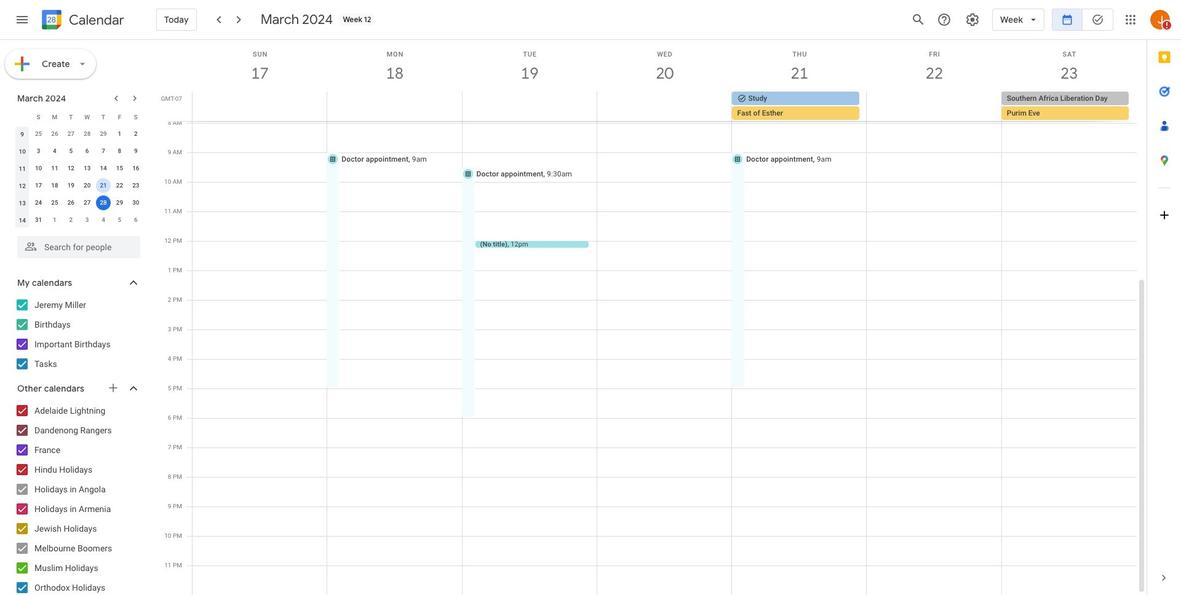 Task type: describe. For each thing, give the bounding box(es) containing it.
1 element
[[112, 127, 127, 142]]

settings menu image
[[966, 12, 980, 27]]

april 6 element
[[128, 213, 143, 228]]

2 element
[[128, 127, 143, 142]]

30 element
[[128, 196, 143, 210]]

column header inside march 2024 grid
[[14, 108, 30, 126]]

march 2024 grid
[[12, 108, 144, 229]]

18 element
[[47, 178, 62, 193]]

13 element
[[80, 161, 95, 176]]

9 element
[[128, 144, 143, 159]]

april 5 element
[[112, 213, 127, 228]]

my calendars list
[[2, 295, 153, 374]]

12 element
[[64, 161, 78, 176]]

row group inside march 2024 grid
[[14, 126, 144, 229]]

other calendars list
[[2, 401, 153, 596]]

february 29 element
[[96, 127, 111, 142]]

Search for people text field
[[25, 236, 133, 258]]

add other calendars image
[[107, 382, 119, 394]]

23 element
[[128, 178, 143, 193]]

27 element
[[80, 196, 95, 210]]

7 element
[[96, 144, 111, 159]]

8 element
[[112, 144, 127, 159]]

february 28 element
[[80, 127, 95, 142]]

calendar element
[[39, 7, 124, 34]]

14 element
[[96, 161, 111, 176]]

5 element
[[64, 144, 78, 159]]

april 1 element
[[47, 213, 62, 228]]

heading inside calendar element
[[66, 13, 124, 27]]

25 element
[[47, 196, 62, 210]]

4 element
[[47, 144, 62, 159]]

11 element
[[47, 161, 62, 176]]

february 25 element
[[31, 127, 46, 142]]



Task type: vqa. For each thing, say whether or not it's contained in the screenshot.
Birthdays LINK
no



Task type: locate. For each thing, give the bounding box(es) containing it.
february 27 element
[[64, 127, 78, 142]]

21 element
[[96, 178, 111, 193]]

3 element
[[31, 144, 46, 159]]

17 element
[[31, 178, 46, 193]]

19 element
[[64, 178, 78, 193]]

row
[[187, 92, 1147, 121], [14, 108, 144, 126], [14, 126, 144, 143], [14, 143, 144, 160], [14, 160, 144, 177], [14, 177, 144, 194], [14, 194, 144, 212], [14, 212, 144, 229]]

heading
[[66, 13, 124, 27]]

column header
[[14, 108, 30, 126]]

26 element
[[64, 196, 78, 210]]

24 element
[[31, 196, 46, 210]]

6 element
[[80, 144, 95, 159]]

20 element
[[80, 178, 95, 193]]

22 element
[[112, 178, 127, 193]]

16 element
[[128, 161, 143, 176]]

row group
[[14, 126, 144, 229]]

cell
[[193, 92, 327, 121], [327, 92, 462, 121], [462, 92, 597, 121], [597, 92, 732, 121], [732, 92, 867, 121], [867, 92, 1002, 121], [1002, 92, 1137, 121], [95, 177, 112, 194], [95, 194, 112, 212]]

february 26 element
[[47, 127, 62, 142]]

tab list
[[1148, 40, 1181, 561]]

28, today element
[[96, 196, 111, 210]]

15 element
[[112, 161, 127, 176]]

april 4 element
[[96, 213, 111, 228]]

10 element
[[31, 161, 46, 176]]

None search field
[[0, 231, 153, 258]]

29 element
[[112, 196, 127, 210]]

april 2 element
[[64, 213, 78, 228]]

april 3 element
[[80, 213, 95, 228]]

main drawer image
[[15, 12, 30, 27]]

31 element
[[31, 213, 46, 228]]

grid
[[158, 40, 1147, 596]]



